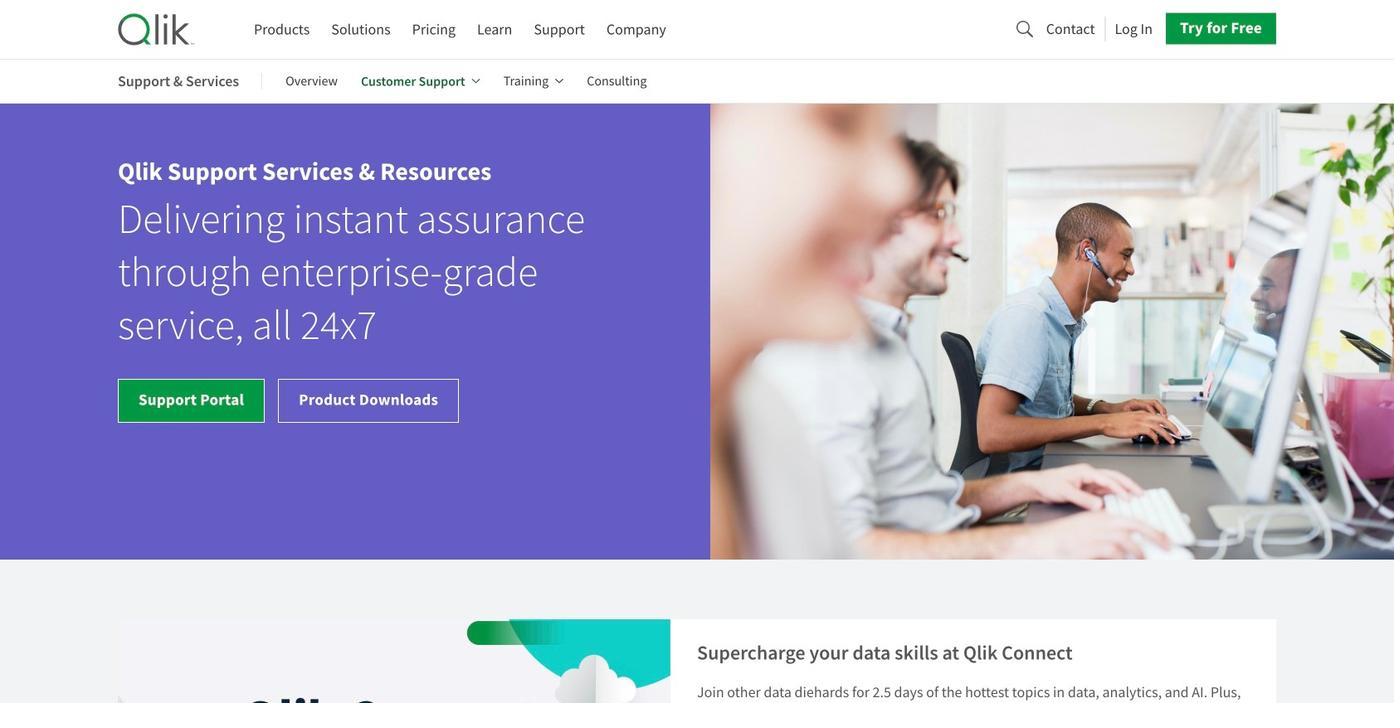 Task type: vqa. For each thing, say whether or not it's contained in the screenshot.
Search
no



Task type: locate. For each thing, give the bounding box(es) containing it.
go to the home page. image
[[118, 13, 224, 46]]

menu bar
[[254, 14, 666, 45], [118, 61, 670, 101]]

menu bar inside qlik main element
[[254, 14, 666, 45]]

1 vertical spatial menu bar
[[118, 61, 670, 101]]

qlik main element
[[254, 13, 1276, 45]]

0 vertical spatial menu bar
[[254, 14, 666, 45]]



